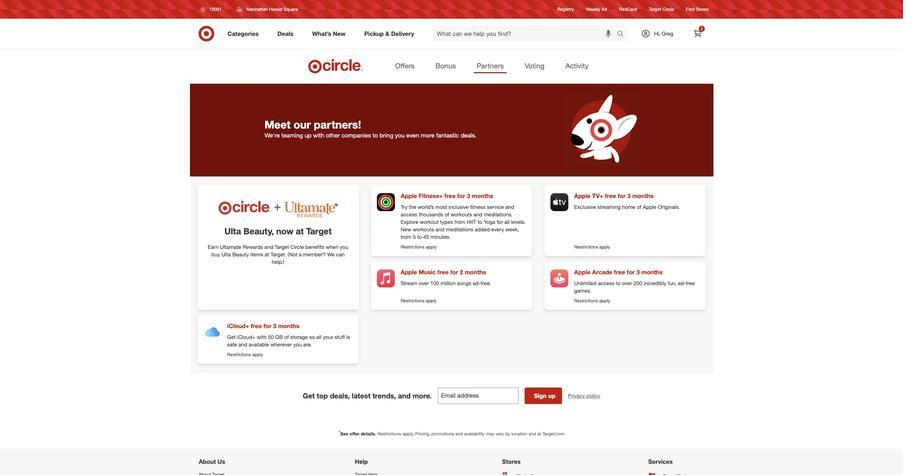 Task type: vqa. For each thing, say whether or not it's contained in the screenshot.
BOARD
no



Task type: describe. For each thing, give the bounding box(es) containing it.
apply for arcade
[[600, 298, 611, 304]]

stuff
[[335, 334, 345, 341]]

our
[[294, 118, 311, 131]]

voting
[[525, 61, 545, 70]]

by
[[506, 432, 511, 437]]

items
[[251, 252, 263, 258]]

workout
[[420, 219, 439, 225]]

fantastic
[[437, 132, 459, 139]]

target for earn ultamate rewards and target circle benefits when you buy ulta beauty items at target. (not a member? we can help.)
[[275, 244, 289, 250]]

vary
[[496, 432, 505, 437]]

50
[[268, 334, 274, 341]]

we
[[328, 252, 335, 258]]

months for apple fitness+ free for 3 months
[[472, 192, 494, 200]]

arcade
[[593, 269, 613, 276]]

of inside try the world's most inclusive fitness service and access thousands of workouts and meditations. explore workout types from hiit to yoga for all levels. new workouts and meditations added every week, from 5 to 45 minutes.
[[445, 211, 450, 218]]

greg
[[662, 30, 674, 37]]

types
[[441, 219, 454, 225]]

voting link
[[522, 59, 548, 73]]

1 ad- from the left
[[473, 280, 481, 287]]

what's new link
[[306, 25, 355, 42]]

offers
[[396, 61, 415, 70]]

offer
[[350, 432, 360, 437]]

restrictions apply for fitness+
[[401, 244, 437, 250]]

for up 50
[[264, 323, 272, 330]]

0 vertical spatial circle
[[663, 7, 675, 12]]

*
[[339, 430, 341, 435]]

bonus
[[436, 61, 456, 70]]

pricing,
[[416, 432, 430, 437]]

help
[[355, 459, 368, 466]]

incredibly
[[644, 280, 667, 287]]

3 up 50
[[273, 323, 277, 330]]

apply.
[[403, 432, 414, 437]]

you inside get icloud+ with 50 gb of storage so all your stuff is safe and available wherever you are.
[[294, 342, 302, 348]]

apply for fitness+
[[426, 244, 437, 250]]

unlimited
[[575, 280, 597, 287]]

find
[[687, 7, 695, 12]]

get for get top deals, latest trends, and more.
[[303, 392, 315, 401]]

restrictions for tv+
[[575, 244, 599, 250]]

at inside * see offer details. restrictions apply. pricing, promotions and availability may vary by location and at target.com
[[538, 432, 542, 437]]

up inside button
[[549, 393, 556, 400]]

pickup & delivery
[[365, 30, 415, 37]]

rewards
[[243, 244, 263, 250]]

latest
[[352, 392, 371, 401]]

bring
[[380, 132, 394, 139]]

2 link
[[690, 25, 706, 42]]

and left availability
[[456, 432, 463, 437]]

originals.
[[659, 204, 680, 210]]

search button
[[614, 25, 632, 43]]

earn
[[208, 244, 219, 250]]

are.
[[304, 342, 312, 348]]

streaming
[[598, 204, 621, 210]]

you inside the earn ultamate rewards and target circle benefits when you buy ulta beauty items at target. (not a member? we can help.)
[[340, 244, 349, 250]]

meditations
[[446, 226, 474, 233]]

help.)
[[272, 259, 285, 265]]

new inside try the world's most inclusive fitness service and access thousands of workouts and meditations. explore workout types from hiit to yoga for all levels. new workouts and meditations added every week, from 5 to 45 minutes.
[[401, 226, 412, 233]]

What can we help you find? suggestions appear below search field
[[433, 25, 619, 42]]

world's
[[418, 204, 434, 210]]

is
[[347, 334, 350, 341]]

buy
[[212, 252, 220, 258]]

beauty,
[[244, 226, 274, 237]]

what's
[[312, 30, 332, 37]]

fitness
[[471, 204, 486, 210]]

0 vertical spatial of
[[637, 204, 642, 210]]

1 vertical spatial from
[[401, 234, 412, 240]]

added
[[475, 226, 490, 233]]

stream
[[401, 280, 418, 287]]

apply for tv+
[[600, 244, 611, 250]]

to up added
[[478, 219, 483, 225]]

sign up button
[[525, 388, 562, 405]]

privacy policy link
[[568, 393, 601, 400]]

apply for free
[[252, 352, 263, 358]]

manhattan herald square button
[[233, 3, 303, 16]]

yoga
[[484, 219, 496, 225]]

3 for apple tv+ free for 3 months
[[628, 192, 631, 200]]

apple for apple music free for 2 months
[[401, 269, 417, 276]]

every
[[492, 226, 505, 233]]

apple music free for 2 months
[[401, 269, 487, 276]]

and inside get icloud+ with 50 gb of storage so all your stuff is safe and available wherever you are.
[[239, 342, 247, 348]]

weekly ad link
[[587, 6, 608, 13]]

availability
[[465, 432, 485, 437]]

activity
[[566, 61, 589, 70]]

offers link
[[393, 59, 418, 73]]

get icloud+ with 50 gb of storage so all your stuff is safe and available wherever you are.
[[227, 334, 350, 348]]

0 vertical spatial icloud+
[[227, 323, 249, 330]]

thousands
[[419, 211, 444, 218]]

location
[[512, 432, 528, 437]]

explore
[[401, 219, 419, 225]]

and down fitness
[[474, 211, 483, 218]]

target circle logo image
[[307, 58, 364, 74]]

all inside try the world's most inclusive fitness service and access thousands of workouts and meditations. explore workout types from hiit to yoga for all levels. new workouts and meditations added every week, from 5 to 45 minutes.
[[505, 219, 510, 225]]

all inside get icloud+ with 50 gb of storage so all your stuff is safe and available wherever you are.
[[317, 334, 322, 341]]

free for arcade
[[615, 269, 626, 276]]

partners
[[477, 61, 504, 70]]

even
[[407, 132, 419, 139]]

companies
[[342, 132, 371, 139]]

for for apple tv+ free for 3 months
[[618, 192, 626, 200]]

games.
[[575, 288, 592, 294]]

week,
[[506, 226, 520, 233]]

registry
[[558, 7, 575, 12]]

and left 'more.'
[[398, 392, 411, 401]]

inclusive
[[449, 204, 469, 210]]

to right 5
[[418, 234, 422, 240]]

(not
[[288, 252, 298, 258]]

ultamate
[[220, 244, 241, 250]]

safe
[[227, 342, 237, 348]]

to inside meet our partners! we're teaming up with other companies to bring you even more fantastic deals.
[[373, 132, 378, 139]]

see
[[341, 432, 349, 437]]

target.
[[271, 252, 286, 258]]

for for apple arcade free for 3 months
[[627, 269, 635, 276]]

access inside try the world's most inclusive fitness service and access thousands of workouts and meditations. explore workout types from hiit to yoga for all levels. new workouts and meditations added every week, from 5 to 45 minutes.
[[401, 211, 418, 218]]

registry link
[[558, 6, 575, 13]]

free up available
[[251, 323, 262, 330]]

levels.
[[512, 219, 526, 225]]

more.
[[413, 392, 432, 401]]

at inside the earn ultamate rewards and target circle benefits when you buy ulta beauty items at target. (not a member? we can help.)
[[265, 252, 269, 258]]

pickup & delivery link
[[358, 25, 424, 42]]

1 horizontal spatial stores
[[697, 7, 709, 12]]

0 vertical spatial new
[[333, 30, 346, 37]]

apple tv+ free for 3 months
[[575, 192, 654, 200]]



Task type: locate. For each thing, give the bounding box(es) containing it.
ad- inside the unlimited access to over 200 incredibly fun, ad-free games.
[[679, 280, 686, 287]]

we're
[[265, 132, 280, 139]]

1 horizontal spatial circle
[[663, 7, 675, 12]]

ad- right fun,
[[679, 280, 686, 287]]

over left 200
[[623, 280, 633, 287]]

target.com
[[543, 432, 565, 437]]

1 horizontal spatial with
[[313, 132, 325, 139]]

0 vertical spatial access
[[401, 211, 418, 218]]

1 vertical spatial up
[[549, 393, 556, 400]]

0 vertical spatial from
[[455, 219, 466, 225]]

for for apple fitness+ free for 3 months
[[458, 192, 466, 200]]

access up explore
[[401, 211, 418, 218]]

try the world's most inclusive fitness service and access thousands of workouts and meditations. explore workout types from hiit to yoga for all levels. new workouts and meditations added every week, from 5 to 45 minutes.
[[401, 204, 526, 240]]

deals,
[[330, 392, 350, 401]]

categories
[[228, 30, 259, 37]]

target inside target circle link
[[650, 7, 662, 12]]

restrictions apply for music
[[401, 298, 437, 304]]

icloud+
[[227, 323, 249, 330], [237, 334, 256, 341]]

apple up the
[[401, 192, 417, 200]]

None text field
[[438, 388, 519, 405]]

and right safe
[[239, 342, 247, 348]]

free right fun,
[[686, 280, 696, 287]]

apple for apple tv+ free for 3 months
[[575, 192, 591, 200]]

0 horizontal spatial 2
[[460, 269, 464, 276]]

new right what's
[[333, 30, 346, 37]]

2 vertical spatial target
[[275, 244, 289, 250]]

0 vertical spatial get
[[227, 334, 236, 341]]

ulta beauty, now at target
[[225, 226, 332, 237]]

1 vertical spatial ulta
[[222, 252, 231, 258]]

1 vertical spatial you
[[340, 244, 349, 250]]

sign up
[[535, 393, 556, 400]]

0 horizontal spatial get
[[227, 334, 236, 341]]

3 up home
[[628, 192, 631, 200]]

get
[[227, 334, 236, 341], [303, 392, 315, 401]]

free up inclusive
[[445, 192, 456, 200]]

0 horizontal spatial with
[[257, 334, 267, 341]]

restrictions apply for arcade
[[575, 298, 611, 304]]

of right gb
[[285, 334, 289, 341]]

0 vertical spatial ulta
[[225, 226, 241, 237]]

from left 5
[[401, 234, 412, 240]]

2 over from the left
[[623, 280, 633, 287]]

fun,
[[668, 280, 677, 287]]

for up inclusive
[[458, 192, 466, 200]]

up inside meet our partners! we're teaming up with other companies to bring you even more fantastic deals.
[[305, 132, 312, 139]]

square
[[284, 6, 298, 12]]

promotions
[[432, 432, 455, 437]]

top
[[317, 392, 328, 401]]

1 horizontal spatial target
[[306, 226, 332, 237]]

restrictions apply up arcade
[[575, 244, 611, 250]]

2 vertical spatial of
[[285, 334, 289, 341]]

songs
[[458, 280, 472, 287]]

1 horizontal spatial all
[[505, 219, 510, 225]]

apply down arcade
[[600, 298, 611, 304]]

1 over from the left
[[419, 280, 429, 287]]

for for apple music free for 2 months
[[451, 269, 459, 276]]

0 vertical spatial up
[[305, 132, 312, 139]]

0 vertical spatial workouts
[[451, 211, 473, 218]]

1 vertical spatial target
[[306, 226, 332, 237]]

exclusive
[[575, 204, 597, 210]]

months up incredibly
[[642, 269, 663, 276]]

for
[[458, 192, 466, 200], [618, 192, 626, 200], [497, 219, 503, 225], [451, 269, 459, 276], [627, 269, 635, 276], [264, 323, 272, 330]]

you down storage on the bottom left of page
[[294, 342, 302, 348]]

earn ultamate rewards and target circle benefits when you buy ulta beauty items at target. (not a member? we can help.)
[[208, 244, 349, 265]]

1 horizontal spatial at
[[296, 226, 304, 237]]

deals link
[[271, 25, 303, 42]]

2 up songs
[[460, 269, 464, 276]]

0 vertical spatial stores
[[697, 7, 709, 12]]

restrictions down 'games.'
[[575, 298, 599, 304]]

for up million
[[451, 269, 459, 276]]

restrictions for music
[[401, 298, 425, 304]]

for up 200
[[627, 269, 635, 276]]

get inside get icloud+ with 50 gb of storage so all your stuff is safe and available wherever you are.
[[227, 334, 236, 341]]

up right sign
[[549, 393, 556, 400]]

1 horizontal spatial get
[[303, 392, 315, 401]]

and
[[506, 204, 515, 210], [474, 211, 483, 218], [436, 226, 445, 233], [265, 244, 274, 250], [239, 342, 247, 348], [398, 392, 411, 401], [456, 432, 463, 437], [529, 432, 537, 437]]

1 vertical spatial at
[[265, 252, 269, 258]]

policy
[[587, 393, 601, 399]]

circle left the find
[[663, 7, 675, 12]]

to
[[373, 132, 378, 139], [478, 219, 483, 225], [418, 234, 422, 240], [617, 280, 621, 287]]

2 down find stores link
[[701, 27, 703, 31]]

restrictions apply for free
[[227, 352, 263, 358]]

1 horizontal spatial of
[[445, 211, 450, 218]]

free for music
[[438, 269, 449, 276]]

free up streaming
[[606, 192, 617, 200]]

stores down "by"
[[503, 459, 521, 466]]

sign
[[535, 393, 547, 400]]

over inside the unlimited access to over 200 incredibly fun, ad-free games.
[[623, 280, 633, 287]]

for inside try the world's most inclusive fitness service and access thousands of workouts and meditations. explore workout types from hiit to yoga for all levels. new workouts and meditations added every week, from 5 to 45 minutes.
[[497, 219, 503, 225]]

from
[[455, 219, 466, 225], [401, 234, 412, 240]]

with up available
[[257, 334, 267, 341]]

2 vertical spatial you
[[294, 342, 302, 348]]

months up fitness
[[472, 192, 494, 200]]

and inside the earn ultamate rewards and target circle benefits when you buy ulta beauty items at target. (not a member? we can help.)
[[265, 244, 274, 250]]

2 horizontal spatial at
[[538, 432, 542, 437]]

icloud+ up safe
[[227, 323, 249, 330]]

restrictions down 5
[[401, 244, 425, 250]]

1 horizontal spatial you
[[340, 244, 349, 250]]

1 vertical spatial get
[[303, 392, 315, 401]]

privacy
[[568, 393, 585, 399]]

access
[[401, 211, 418, 218], [599, 280, 615, 287]]

apple for apple arcade free for 3 months
[[575, 269, 591, 276]]

hi, greg
[[655, 30, 674, 37]]

circle up a
[[291, 244, 304, 250]]

access inside the unlimited access to over 200 incredibly fun, ad-free games.
[[599, 280, 615, 287]]

with inside get icloud+ with 50 gb of storage so all your stuff is safe and available wherever you are.
[[257, 334, 267, 341]]

to down the apple arcade free for 3 months
[[617, 280, 621, 287]]

music
[[419, 269, 436, 276]]

from up meditations
[[455, 219, 466, 225]]

months
[[472, 192, 494, 200], [633, 192, 654, 200], [465, 269, 487, 276], [642, 269, 663, 276], [278, 323, 300, 330]]

workouts down inclusive
[[451, 211, 473, 218]]

unlimited access to over 200 incredibly fun, ad-free games.
[[575, 280, 696, 294]]

for up exclusive streaming home of apple originals.
[[618, 192, 626, 200]]

1 vertical spatial all
[[317, 334, 322, 341]]

to left bring
[[373, 132, 378, 139]]

at right now
[[296, 226, 304, 237]]

0 horizontal spatial you
[[294, 342, 302, 348]]

bonus link
[[433, 59, 459, 73]]

partners link
[[474, 59, 507, 73]]

you up can
[[340, 244, 349, 250]]

home
[[623, 204, 636, 210]]

beauty
[[233, 252, 249, 258]]

target up the hi,
[[650, 7, 662, 12]]

0 horizontal spatial workouts
[[413, 226, 435, 233]]

at right items
[[265, 252, 269, 258]]

a
[[299, 252, 302, 258]]

and up target.
[[265, 244, 274, 250]]

1 vertical spatial workouts
[[413, 226, 435, 233]]

icloud+ inside get icloud+ with 50 gb of storage so all your stuff is safe and available wherever you are.
[[237, 334, 256, 341]]

1 vertical spatial access
[[599, 280, 615, 287]]

hiit
[[467, 219, 477, 225]]

1 vertical spatial icloud+
[[237, 334, 256, 341]]

restrictions apply down 'games.'
[[575, 298, 611, 304]]

free for fitness+
[[445, 192, 456, 200]]

restrictions
[[401, 244, 425, 250], [575, 244, 599, 250], [401, 298, 425, 304], [575, 298, 599, 304], [227, 352, 251, 358], [378, 432, 402, 437]]

1 horizontal spatial new
[[401, 226, 412, 233]]

2 vertical spatial at
[[538, 432, 542, 437]]

0 vertical spatial all
[[505, 219, 510, 225]]

icloud+ up available
[[237, 334, 256, 341]]

1 vertical spatial circle
[[291, 244, 304, 250]]

0 vertical spatial 2
[[701, 27, 703, 31]]

get left 'top'
[[303, 392, 315, 401]]

2 horizontal spatial of
[[637, 204, 642, 210]]

apple left originals.
[[643, 204, 657, 210]]

apply down 100
[[426, 298, 437, 304]]

1 vertical spatial of
[[445, 211, 450, 218]]

10001 button
[[196, 3, 230, 16]]

3 up 200
[[637, 269, 640, 276]]

member?
[[303, 252, 326, 258]]

what's new
[[312, 30, 346, 37]]

ulta up ultamate
[[225, 226, 241, 237]]

months for apple tv+ free for 3 months
[[633, 192, 654, 200]]

target circle
[[650, 7, 675, 12]]

free up stream over 100 million songs ad-free.
[[438, 269, 449, 276]]

with inside meet our partners! we're teaming up with other companies to bring you even more fantastic deals.
[[313, 132, 325, 139]]

0 vertical spatial with
[[313, 132, 325, 139]]

free right arcade
[[615, 269, 626, 276]]

3 for apple arcade free for 3 months
[[637, 269, 640, 276]]

to inside the unlimited access to over 200 incredibly fun, ad-free games.
[[617, 280, 621, 287]]

0 horizontal spatial ad-
[[473, 280, 481, 287]]

apply for music
[[426, 298, 437, 304]]

at left target.com
[[538, 432, 542, 437]]

and up the minutes.
[[436, 226, 445, 233]]

apple up "stream"
[[401, 269, 417, 276]]

search
[[614, 31, 632, 38]]

2 horizontal spatial target
[[650, 7, 662, 12]]

us
[[218, 459, 225, 466]]

you inside meet our partners! we're teaming up with other companies to bring you even more fantastic deals.
[[395, 132, 405, 139]]

2 ad- from the left
[[679, 280, 686, 287]]

0 vertical spatial at
[[296, 226, 304, 237]]

target inside the earn ultamate rewards and target circle benefits when you buy ulta beauty items at target. (not a member? we can help.)
[[275, 244, 289, 250]]

with left other
[[313, 132, 325, 139]]

get up safe
[[227, 334, 236, 341]]

months for apple music free for 2 months
[[465, 269, 487, 276]]

try
[[401, 204, 408, 210]]

get for get icloud+ with 50 gb of storage so all your stuff is safe and available wherever you are.
[[227, 334, 236, 341]]

0 horizontal spatial all
[[317, 334, 322, 341]]

apply
[[426, 244, 437, 250], [600, 244, 611, 250], [426, 298, 437, 304], [600, 298, 611, 304], [252, 352, 263, 358]]

45
[[424, 234, 430, 240]]

1 horizontal spatial 2
[[701, 27, 703, 31]]

2
[[701, 27, 703, 31], [460, 269, 464, 276]]

about us
[[199, 459, 225, 466]]

0 horizontal spatial target
[[275, 244, 289, 250]]

1 horizontal spatial ad-
[[679, 280, 686, 287]]

restrictions apply down "stream"
[[401, 298, 437, 304]]

0 horizontal spatial up
[[305, 132, 312, 139]]

restrictions up arcade
[[575, 244, 599, 250]]

wherever
[[271, 342, 292, 348]]

up
[[305, 132, 312, 139], [549, 393, 556, 400]]

storage
[[291, 334, 308, 341]]

for down meditations.
[[497, 219, 503, 225]]

of right home
[[637, 204, 642, 210]]

5
[[413, 234, 416, 240]]

target up target.
[[275, 244, 289, 250]]

0 horizontal spatial new
[[333, 30, 346, 37]]

1 horizontal spatial over
[[623, 280, 633, 287]]

up down our
[[305, 132, 312, 139]]

apple for apple fitness+ free for 3 months
[[401, 192, 417, 200]]

2 horizontal spatial you
[[395, 132, 405, 139]]

3 up inclusive
[[467, 192, 471, 200]]

free inside the unlimited access to over 200 incredibly fun, ad-free games.
[[686, 280, 696, 287]]

get top deals, latest trends, and more.
[[303, 392, 432, 401]]

0 horizontal spatial over
[[419, 280, 429, 287]]

1 horizontal spatial up
[[549, 393, 556, 400]]

redcard link
[[620, 6, 638, 13]]

deals
[[278, 30, 294, 37]]

activity link
[[563, 59, 592, 73]]

restrictions for arcade
[[575, 298, 599, 304]]

so
[[310, 334, 315, 341]]

apply down 45
[[426, 244, 437, 250]]

restrictions apply for tv+
[[575, 244, 611, 250]]

1 horizontal spatial workouts
[[451, 211, 473, 218]]

workouts up 45
[[413, 226, 435, 233]]

1 vertical spatial new
[[401, 226, 412, 233]]

access down arcade
[[599, 280, 615, 287]]

apply up arcade
[[600, 244, 611, 250]]

other
[[326, 132, 340, 139]]

target circle link
[[650, 6, 675, 13]]

apply down available
[[252, 352, 263, 358]]

of inside get icloud+ with 50 gb of storage so all your stuff is safe and available wherever you are.
[[285, 334, 289, 341]]

you left even
[[395, 132, 405, 139]]

restrictions inside * see offer details. restrictions apply. pricing, promotions and availability may vary by location and at target.com
[[378, 432, 402, 437]]

all right so
[[317, 334, 322, 341]]

over
[[419, 280, 429, 287], [623, 280, 633, 287]]

over left 100
[[419, 280, 429, 287]]

1 vertical spatial with
[[257, 334, 267, 341]]

circle inside the earn ultamate rewards and target circle benefits when you buy ulta beauty items at target. (not a member? we can help.)
[[291, 244, 304, 250]]

can
[[336, 252, 345, 258]]

restrictions down safe
[[227, 352, 251, 358]]

ulta down ultamate
[[222, 252, 231, 258]]

target for ulta beauty, now at target
[[306, 226, 332, 237]]

restrictions left apply.
[[378, 432, 402, 437]]

stores right the find
[[697, 7, 709, 12]]

0 horizontal spatial from
[[401, 234, 412, 240]]

restrictions apply down 5
[[401, 244, 437, 250]]

1 vertical spatial 2
[[460, 269, 464, 276]]

restrictions apply down safe
[[227, 352, 263, 358]]

months for apple arcade free for 3 months
[[642, 269, 663, 276]]

0 vertical spatial you
[[395, 132, 405, 139]]

target up benefits
[[306, 226, 332, 237]]

of up types
[[445, 211, 450, 218]]

ulta inside the earn ultamate rewards and target circle benefits when you buy ulta beauty items at target. (not a member? we can help.)
[[222, 252, 231, 258]]

and up meditations.
[[506, 204, 515, 210]]

restrictions for fitness+
[[401, 244, 425, 250]]

and right location
[[529, 432, 537, 437]]

1 horizontal spatial from
[[455, 219, 466, 225]]

0 horizontal spatial stores
[[503, 459, 521, 466]]

about
[[199, 459, 216, 466]]

services
[[649, 459, 673, 466]]

3 for apple fitness+ free for 3 months
[[467, 192, 471, 200]]

0 horizontal spatial at
[[265, 252, 269, 258]]

apple up exclusive at the top right
[[575, 192, 591, 200]]

0 horizontal spatial of
[[285, 334, 289, 341]]

partners!
[[314, 118, 361, 131]]

all up the week,
[[505, 219, 510, 225]]

apple up unlimited
[[575, 269, 591, 276]]

months up gb
[[278, 323, 300, 330]]

0 vertical spatial target
[[650, 7, 662, 12]]

1 vertical spatial stores
[[503, 459, 521, 466]]

restrictions for free
[[227, 352, 251, 358]]

months up home
[[633, 192, 654, 200]]

ad- right songs
[[473, 280, 481, 287]]

months up free.
[[465, 269, 487, 276]]

restrictions down "stream"
[[401, 298, 425, 304]]

free for tv+
[[606, 192, 617, 200]]

trends,
[[373, 392, 396, 401]]

1 horizontal spatial access
[[599, 280, 615, 287]]

find stores link
[[687, 6, 709, 13]]

the
[[409, 204, 417, 210]]

apple arcade free for 3 months
[[575, 269, 663, 276]]

0 horizontal spatial access
[[401, 211, 418, 218]]

deals.
[[461, 132, 477, 139]]

new down explore
[[401, 226, 412, 233]]

available
[[249, 342, 269, 348]]

0 horizontal spatial circle
[[291, 244, 304, 250]]

most
[[436, 204, 448, 210]]



